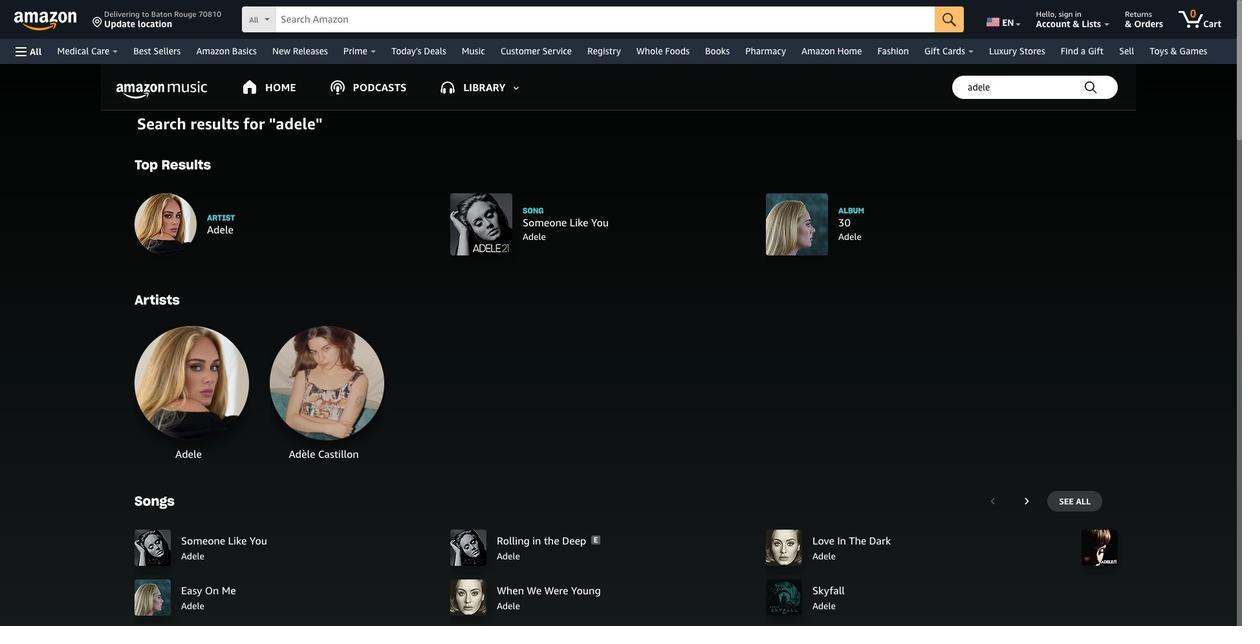 Task type: describe. For each thing, give the bounding box(es) containing it.
Search search field
[[952, 75, 1118, 99]]

none submit inside search box
[[935, 6, 964, 32]]

navigation navigation
[[0, 0, 1237, 64]]

amazon image
[[14, 12, 77, 31]]

amazon music image
[[116, 81, 207, 99]]

Search Amazon text field
[[276, 7, 935, 32]]



Task type: vqa. For each thing, say whether or not it's contained in the screenshot.
is
no



Task type: locate. For each thing, give the bounding box(es) containing it.
1 vertical spatial section
[[101, 287, 1136, 465]]

2 vertical spatial section
[[101, 489, 1136, 626]]

3 section from the top
[[101, 489, 1136, 626]]

none search field inside navigation "navigation"
[[242, 6, 964, 34]]

0 vertical spatial section
[[101, 152, 1136, 264]]

None submit
[[935, 6, 964, 32]]

2 section from the top
[[101, 287, 1136, 465]]

None search field
[[242, 6, 964, 34]]

section
[[101, 152, 1136, 264], [101, 287, 1136, 465], [101, 489, 1136, 626]]

1 section from the top
[[101, 152, 1136, 264]]



